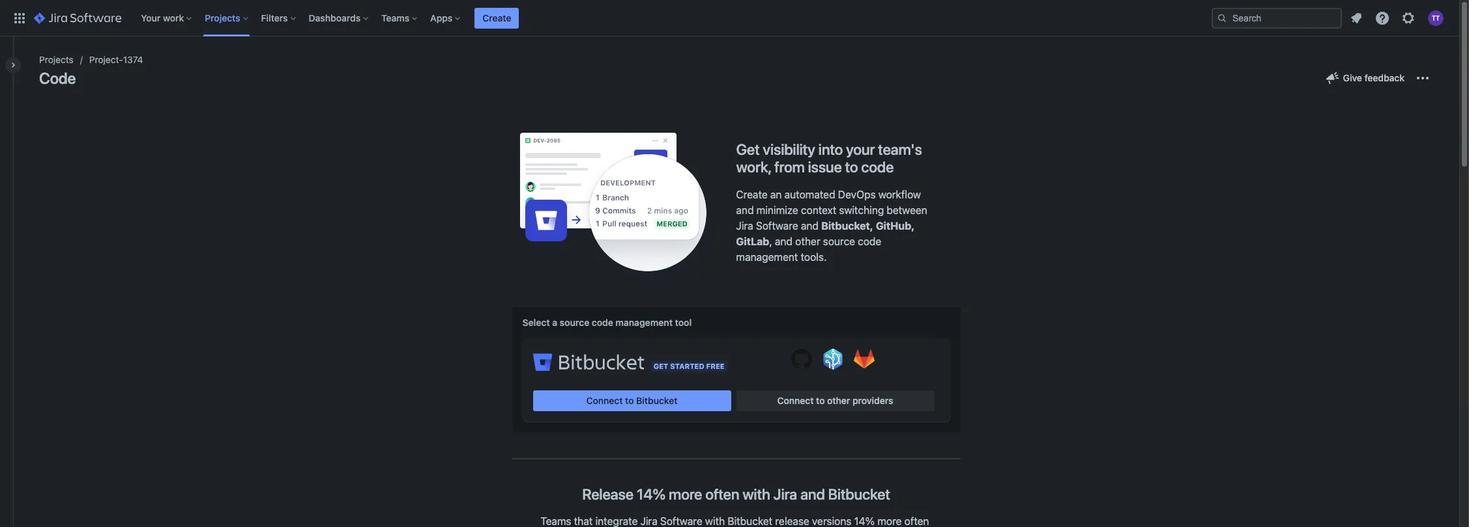 Task type: locate. For each thing, give the bounding box(es) containing it.
0 horizontal spatial jira
[[736, 220, 753, 232]]

1 horizontal spatial bitbucket
[[828, 486, 890, 504]]

connect inside button
[[777, 396, 814, 407]]

create
[[483, 12, 511, 23], [736, 189, 768, 201]]

dashboards button
[[305, 7, 374, 28]]

1 horizontal spatial projects
[[205, 12, 240, 23]]

give feedback button
[[1317, 68, 1413, 89]]

select
[[522, 317, 550, 329]]

0 vertical spatial code
[[861, 159, 894, 176]]

other inside button
[[827, 396, 850, 407]]

get for get visibility into your team's work, from issue to code
[[736, 141, 760, 158]]

get inside get visibility into your team's work, from issue to code
[[736, 141, 760, 158]]

0 vertical spatial create
[[483, 12, 511, 23]]

jira right with
[[773, 486, 797, 504]]

other left the providers
[[827, 396, 850, 407]]

1 vertical spatial projects
[[39, 54, 74, 65]]

primary element
[[8, 0, 1212, 36]]

0 horizontal spatial create
[[483, 12, 511, 23]]

create right the apps dropdown button
[[483, 12, 511, 23]]

1 vertical spatial source
[[560, 317, 589, 329]]

bitbucket,
[[821, 220, 873, 232]]

feedback
[[1365, 72, 1405, 83]]

filters button
[[257, 7, 301, 28]]

1 horizontal spatial create
[[736, 189, 768, 201]]

software
[[756, 220, 798, 232]]

project-1374
[[89, 54, 143, 65]]

projects right work
[[205, 12, 240, 23]]

1 horizontal spatial jira
[[773, 486, 797, 504]]

0 horizontal spatial to
[[625, 396, 634, 407]]

create inside button
[[483, 12, 511, 23]]

0 horizontal spatial management
[[616, 317, 673, 329]]

code right the a
[[592, 317, 613, 329]]

help image
[[1375, 10, 1390, 26]]

other up "tools."
[[795, 236, 820, 248]]

1 connect from the left
[[586, 396, 623, 407]]

create left an
[[736, 189, 768, 201]]

1 vertical spatial management
[[616, 317, 673, 329]]

an
[[770, 189, 782, 201]]

with
[[743, 486, 770, 504]]

other inside , and other source code management tools.
[[795, 236, 820, 248]]

projects for projects dropdown button
[[205, 12, 240, 23]]

0 horizontal spatial source
[[560, 317, 589, 329]]

your
[[846, 141, 875, 158]]

and down context
[[801, 220, 819, 232]]

projects up code
[[39, 54, 74, 65]]

automated
[[785, 189, 835, 201]]

0 horizontal spatial connect
[[586, 396, 623, 407]]

2 horizontal spatial to
[[845, 159, 858, 176]]

management down ,
[[736, 252, 798, 263]]

code
[[39, 69, 76, 87]]

jira software image
[[34, 10, 121, 26], [34, 10, 121, 26]]

started
[[670, 362, 704, 371]]

code
[[861, 159, 894, 176], [858, 236, 881, 248], [592, 317, 613, 329]]

1 vertical spatial bitbucket
[[828, 486, 890, 504]]

to inside connect to bitbucket button
[[625, 396, 634, 407]]

1 horizontal spatial source
[[823, 236, 855, 248]]

0 vertical spatial management
[[736, 252, 798, 263]]

code down bitbucket,
[[858, 236, 881, 248]]

bitbucket image
[[533, 349, 644, 375], [533, 349, 644, 375]]

0 horizontal spatial get
[[654, 362, 668, 371]]

get up work,
[[736, 141, 760, 158]]

workflow
[[879, 189, 921, 201]]

connect
[[586, 396, 623, 407], [777, 396, 814, 407]]

2 connect from the left
[[777, 396, 814, 407]]

0 horizontal spatial projects
[[39, 54, 74, 65]]

Search field
[[1212, 7, 1342, 28]]

management
[[736, 252, 798, 263], [616, 317, 673, 329]]

projects button
[[201, 7, 253, 28]]

work
[[163, 12, 184, 23]]

14%
[[637, 486, 666, 504]]

get started free
[[654, 362, 725, 371]]

0 vertical spatial jira
[[736, 220, 753, 232]]

source
[[823, 236, 855, 248], [560, 317, 589, 329]]

0 vertical spatial other
[[795, 236, 820, 248]]

create for create an automated devops workflow and minimize context switching between jira software and
[[736, 189, 768, 201]]

and
[[736, 205, 754, 216], [801, 220, 819, 232], [775, 236, 793, 248], [800, 486, 825, 504]]

connect for connect to other providers
[[777, 396, 814, 407]]

source right the a
[[560, 317, 589, 329]]

your work button
[[137, 7, 197, 28]]

, and other source code management tools.
[[736, 236, 881, 263]]

1 vertical spatial jira
[[773, 486, 797, 504]]

1 horizontal spatial other
[[827, 396, 850, 407]]

0 vertical spatial bitbucket
[[636, 396, 678, 407]]

minimize
[[757, 205, 798, 216]]

projects for projects link
[[39, 54, 74, 65]]

bitbucket
[[636, 396, 678, 407], [828, 486, 890, 504]]

connect for connect to bitbucket
[[586, 396, 623, 407]]

gitlab
[[736, 236, 769, 248]]

team's
[[878, 141, 922, 158]]

and right ,
[[775, 236, 793, 248]]

switching
[[839, 205, 884, 216]]

code inside get visibility into your team's work, from issue to code
[[861, 159, 894, 176]]

give
[[1343, 72, 1362, 83]]

0 vertical spatial projects
[[205, 12, 240, 23]]

to inside connect to other providers button
[[816, 396, 825, 407]]

and up gitlab
[[736, 205, 754, 216]]

teams button
[[378, 7, 423, 28]]

management left the tool at the left bottom
[[616, 317, 673, 329]]

1 vertical spatial other
[[827, 396, 850, 407]]

jira
[[736, 220, 753, 232], [773, 486, 797, 504]]

code down your
[[861, 159, 894, 176]]

bitbucket inside button
[[636, 396, 678, 407]]

jira up gitlab
[[736, 220, 753, 232]]

to inside get visibility into your team's work, from issue to code
[[845, 159, 858, 176]]

get
[[736, 141, 760, 158], [654, 362, 668, 371]]

0 vertical spatial source
[[823, 236, 855, 248]]

github,
[[876, 220, 915, 232]]

filters
[[261, 12, 288, 23]]

source down bitbucket,
[[823, 236, 855, 248]]

source inside , and other source code management tools.
[[823, 236, 855, 248]]

create inside create an automated devops workflow and minimize context switching between jira software and
[[736, 189, 768, 201]]

1 horizontal spatial get
[[736, 141, 760, 158]]

dashboards
[[309, 12, 361, 23]]

0 horizontal spatial other
[[795, 236, 820, 248]]

to for connect to other providers
[[816, 396, 825, 407]]

0 horizontal spatial bitbucket
[[636, 396, 678, 407]]

banner
[[0, 0, 1459, 37]]

projects inside dropdown button
[[205, 12, 240, 23]]

1 vertical spatial create
[[736, 189, 768, 201]]

0 vertical spatial get
[[736, 141, 760, 158]]

other
[[795, 236, 820, 248], [827, 396, 850, 407]]

code inside , and other source code management tools.
[[858, 236, 881, 248]]

1 horizontal spatial management
[[736, 252, 798, 263]]

visibility
[[763, 141, 815, 158]]

and right with
[[800, 486, 825, 504]]

connect inside button
[[586, 396, 623, 407]]

get for get started free
[[654, 362, 668, 371]]

1 horizontal spatial to
[[816, 396, 825, 407]]

1 vertical spatial code
[[858, 236, 881, 248]]

projects
[[205, 12, 240, 23], [39, 54, 74, 65]]

your
[[141, 12, 161, 23]]

project-1374 link
[[89, 52, 143, 68]]

to
[[845, 159, 858, 176], [625, 396, 634, 407], [816, 396, 825, 407]]

1 vertical spatial get
[[654, 362, 668, 371]]

tools.
[[801, 252, 827, 263]]

1 horizontal spatial connect
[[777, 396, 814, 407]]

often
[[705, 486, 739, 504]]

tool
[[675, 317, 692, 329]]

get left started
[[654, 362, 668, 371]]



Task type: describe. For each thing, give the bounding box(es) containing it.
to for connect to bitbucket
[[625, 396, 634, 407]]

teams
[[381, 12, 409, 23]]

other for to
[[827, 396, 850, 407]]

your profile and settings image
[[1428, 10, 1444, 26]]

management inside , and other source code management tools.
[[736, 252, 798, 263]]

more image
[[1415, 70, 1431, 86]]

more
[[669, 486, 702, 504]]

from
[[774, 159, 805, 176]]

banner containing your work
[[0, 0, 1459, 37]]

connect to other providers
[[777, 396, 893, 407]]

2 vertical spatial code
[[592, 317, 613, 329]]

connect to other providers button
[[736, 391, 934, 412]]

select a source code management tool
[[522, 317, 692, 329]]

work,
[[736, 159, 771, 176]]

a
[[552, 317, 557, 329]]

sidebar navigation image
[[0, 52, 29, 78]]

devops
[[838, 189, 876, 201]]

,
[[769, 236, 772, 248]]

apps button
[[426, 7, 466, 28]]

1374
[[123, 54, 143, 65]]

jira inside create an automated devops workflow and minimize context switching between jira software and
[[736, 220, 753, 232]]

and inside , and other source code management tools.
[[775, 236, 793, 248]]

get visibility into your team's work, from issue to code
[[736, 141, 922, 176]]

context
[[801, 205, 836, 216]]

search image
[[1217, 13, 1227, 23]]

notifications image
[[1349, 10, 1364, 26]]

create for create
[[483, 12, 511, 23]]

providers
[[853, 396, 893, 407]]

settings image
[[1401, 10, 1416, 26]]

connect to bitbucket button
[[533, 391, 731, 412]]

your work
[[141, 12, 184, 23]]

create button
[[475, 7, 519, 28]]

release 14% more often with jira and bitbucket
[[582, 486, 890, 504]]

into
[[818, 141, 843, 158]]

appswitcher icon image
[[12, 10, 27, 26]]

between
[[887, 205, 927, 216]]

connect to bitbucket
[[586, 396, 678, 407]]

projects link
[[39, 52, 74, 68]]

free
[[706, 362, 725, 371]]

create an automated devops workflow and minimize context switching between jira software and
[[736, 189, 927, 232]]

issue
[[808, 159, 842, 176]]

give feedback
[[1343, 72, 1405, 83]]

other for and
[[795, 236, 820, 248]]

project-
[[89, 54, 123, 65]]

release
[[582, 486, 634, 504]]

bitbucket, github, gitlab
[[736, 220, 915, 248]]

apps
[[430, 12, 453, 23]]



Task type: vqa. For each thing, say whether or not it's contained in the screenshot.
the projects
yes



